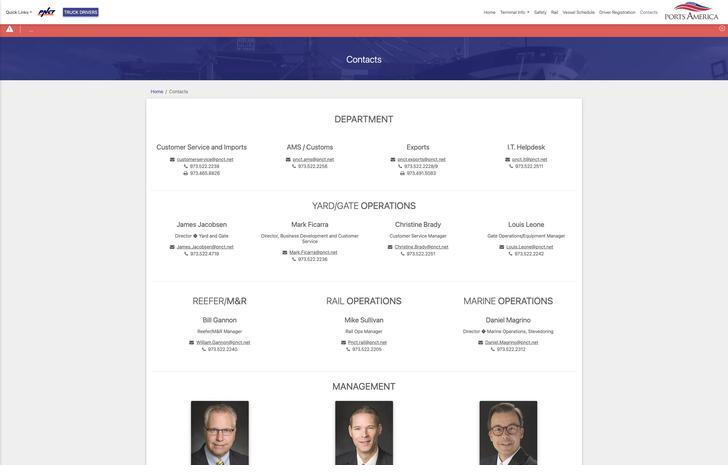 Task type: vqa. For each thing, say whether or not it's contained in the screenshot.


Task type: locate. For each thing, give the bounding box(es) containing it.
truck
[[64, 10, 79, 15]]

operations up magrino
[[498, 296, 554, 307]]

marine operations
[[464, 296, 554, 307]]

magrino
[[507, 316, 531, 324]]

973.465.8826
[[190, 171, 220, 176]]

manager
[[429, 233, 447, 239], [547, 233, 566, 239], [224, 329, 242, 334], [364, 329, 383, 334]]

truck drivers link
[[63, 8, 99, 17]]

1 vertical spatial contacts
[[347, 54, 382, 65]]

973.522.2251 link
[[401, 251, 436, 257]]

customerservice@pnct.net
[[177, 157, 234, 162]]

phone image down the christine.brady@pnct.net link
[[401, 252, 405, 256]]

print image down '973.522.2239' link
[[184, 171, 188, 176]]

director
[[175, 233, 192, 239], [464, 329, 481, 334]]

0 vertical spatial envelope image
[[500, 245, 505, 249]]

operations
[[361, 200, 416, 211], [347, 296, 402, 307], [498, 296, 554, 307]]

schedule
[[577, 10, 595, 15]]

envelope image inside louis.leone@pnct.net link
[[500, 245, 505, 249]]

and for mark ficarra
[[329, 233, 337, 239]]

0 vertical spatial director
[[175, 233, 192, 239]]

marcus braun image
[[480, 401, 538, 465]]

safety
[[535, 10, 547, 15]]

...
[[29, 27, 33, 32]]

phone image inside 973.522.2205 link
[[347, 347, 350, 352]]

home
[[484, 10, 496, 15], [151, 89, 163, 94]]

manager down the gannon
[[224, 329, 242, 334]]

business
[[281, 233, 299, 239]]

0 horizontal spatial gate
[[219, 233, 229, 239]]

reefer/m&r manager
[[198, 329, 242, 334]]

jacobsen
[[198, 220, 227, 229]]

phone image down william.gannon@pnct.net link on the left
[[202, 347, 206, 352]]

envelope image inside pnct.exports@pnct.net 'link'
[[391, 157, 396, 162]]

phone image inside 973.522.2312 link
[[492, 347, 495, 352]]

phone image for 973.522.2511
[[510, 164, 514, 169]]

0 horizontal spatial service
[[188, 143, 210, 151]]

reefer/
[[193, 296, 227, 307]]

973.522.2228/9
[[405, 164, 438, 169]]

operations for marine operations
[[498, 296, 554, 307]]

operations up sullivan
[[347, 296, 402, 307]]

phone image down pnct.ams@pnct.net link
[[293, 164, 296, 169]]

driver
[[600, 10, 612, 15]]

service down "development"
[[302, 239, 318, 244]]

operations up christine
[[361, 200, 416, 211]]

info
[[518, 10, 526, 15]]

registration
[[613, 10, 636, 15]]

envelope image for pnct.ams@pnct.net
[[286, 157, 291, 162]]

1 vertical spatial rail
[[327, 296, 345, 307]]

close image
[[720, 25, 726, 31]]

contacts link
[[638, 7, 661, 18]]

/
[[303, 143, 305, 151]]

0 vertical spatial home
[[484, 10, 496, 15]]

973.522.4719 link
[[185, 251, 219, 257]]

1 horizontal spatial print image
[[401, 171, 405, 176]]

bill
[[203, 316, 212, 324]]

phone image for mark ficarra
[[293, 257, 296, 262]]

rail right safety in the top right of the page
[[552, 10, 559, 15]]

phone image
[[184, 164, 188, 169], [293, 164, 296, 169], [399, 164, 402, 169], [185, 252, 188, 256], [401, 252, 405, 256], [509, 252, 513, 256], [293, 257, 296, 262], [347, 347, 350, 352], [492, 347, 495, 352]]

phone image for christine brady
[[401, 252, 405, 256]]

phone image
[[510, 164, 514, 169], [202, 347, 206, 352]]

2 print image from the left
[[401, 171, 405, 176]]

department
[[335, 113, 394, 124]]

1 print image from the left
[[184, 171, 188, 176]]

manager up louis.leone@pnct.net
[[547, 233, 566, 239]]

truck drivers
[[64, 10, 97, 15]]

envelope image inside customerservice@pnct.net link
[[170, 157, 175, 162]]

phone image inside '973.522.2239' link
[[184, 164, 188, 169]]

rail for rail operations
[[327, 296, 345, 307]]

rail ops manager
[[346, 329, 383, 334]]

� for james
[[193, 233, 198, 239]]

phone image down pnct.exports@pnct.net 'link'
[[399, 164, 402, 169]]

2 horizontal spatial contacts
[[641, 10, 658, 15]]

973.522.2511
[[516, 164, 544, 169]]

pnct.exports@pnct.net
[[398, 157, 446, 162]]

0 vertical spatial service
[[188, 143, 210, 151]]

phone image inside 973.522.2256 link
[[293, 164, 296, 169]]

vessel schedule link
[[561, 7, 598, 18]]

0 horizontal spatial �
[[193, 233, 198, 239]]

0 vertical spatial marine
[[464, 296, 496, 307]]

1 horizontal spatial contacts
[[347, 54, 382, 65]]

1 vertical spatial envelope image
[[479, 340, 483, 345]]

service up customerservice@pnct.net link
[[188, 143, 210, 151]]

0 horizontal spatial contacts
[[169, 89, 188, 94]]

973.522.2236
[[299, 257, 328, 262]]

973.522.2205 link
[[347, 347, 382, 352]]

0 vertical spatial phone image
[[510, 164, 514, 169]]

phone image down pnct.it@pnct.net link
[[510, 164, 514, 169]]

mark ficarra
[[292, 220, 329, 229]]

phone image inside 973.522.2236 link
[[293, 257, 296, 262]]

envelope image inside "mark.ficarra@pnct.net" link
[[283, 250, 287, 255]]

rail left "ops"
[[346, 329, 353, 334]]

rail up mike
[[327, 296, 345, 307]]

envelope image inside james.jacobsen@pnct.net link
[[170, 245, 175, 249]]

0 vertical spatial contacts
[[641, 10, 658, 15]]

phone image down customerservice@pnct.net link
[[184, 164, 188, 169]]

director for daniel magrino
[[464, 329, 481, 334]]

973.522.2251
[[407, 251, 436, 257]]

service for and
[[188, 143, 210, 151]]

0 horizontal spatial home
[[151, 89, 163, 94]]

0 horizontal spatial rail
[[327, 296, 345, 307]]

1 horizontal spatial gate
[[488, 233, 498, 239]]

0 horizontal spatial director
[[175, 233, 192, 239]]

terminal info
[[501, 10, 526, 15]]

1 vertical spatial marine
[[488, 329, 502, 334]]

0 vertical spatial rail
[[552, 10, 559, 15]]

envelope image for mark.ficarra@pnct.net
[[283, 250, 287, 255]]

phone image down pnct.rail@pnct.net link
[[347, 347, 350, 352]]

envelope image for christine.brady@pnct.net
[[388, 245, 393, 249]]

envelope image inside pnct.rail@pnct.net link
[[342, 340, 346, 345]]

james jacobsen
[[177, 220, 227, 229]]

1 horizontal spatial home
[[484, 10, 496, 15]]

home link
[[482, 7, 498, 18], [151, 89, 163, 94]]

exports
[[407, 143, 430, 151]]

phone image inside 973.522.2511 link
[[510, 164, 514, 169]]

973.522.2511 link
[[510, 164, 544, 169]]

manager down sullivan
[[364, 329, 383, 334]]

envelope image inside pnct.it@pnct.net link
[[506, 157, 510, 162]]

director � marine operations, stevedoring
[[464, 329, 554, 334]]

ams
[[287, 143, 302, 151]]

envelope image inside the christine.brady@pnct.net link
[[388, 245, 393, 249]]

envelope image for pnct.it@pnct.net
[[506, 157, 510, 162]]

christine brady
[[396, 220, 441, 229]]

reefer/m&r
[[198, 329, 223, 334]]

customer
[[157, 143, 186, 151], [338, 233, 359, 239], [390, 233, 411, 239]]

phone image inside 973.522.4719 link
[[185, 252, 188, 256]]

1 horizontal spatial customer
[[338, 233, 359, 239]]

2 vertical spatial rail
[[346, 329, 353, 334]]

0 horizontal spatial print image
[[184, 171, 188, 176]]

2 vertical spatial service
[[302, 239, 318, 244]]

rail
[[552, 10, 559, 15], [327, 296, 345, 307], [346, 329, 353, 334]]

links
[[18, 10, 29, 15]]

phone image down "mark.ficarra@pnct.net" link
[[293, 257, 296, 262]]

and right yard
[[210, 233, 218, 239]]

1 horizontal spatial director
[[464, 329, 481, 334]]

2 horizontal spatial rail
[[552, 10, 559, 15]]

phone image down louis.leone@pnct.net link
[[509, 252, 513, 256]]

1 horizontal spatial �
[[482, 329, 486, 334]]

phone image inside 973.522.2251 'link'
[[401, 252, 405, 256]]

973.522.2242 link
[[509, 251, 544, 257]]

1 vertical spatial �
[[482, 329, 486, 334]]

yard/gate operations
[[313, 200, 416, 211]]

m&r
[[227, 296, 247, 307]]

rail link
[[549, 7, 561, 18]]

0 vertical spatial �
[[193, 233, 198, 239]]

973.522.4719
[[191, 251, 219, 257]]

ams / customs
[[287, 143, 333, 151]]

2 vertical spatial contacts
[[169, 89, 188, 94]]

1 horizontal spatial envelope image
[[500, 245, 505, 249]]

phone image down daniel.magrino@pnct.net link
[[492, 347, 495, 352]]

973.522.2256
[[299, 164, 328, 169]]

print image for customer service and imports
[[184, 171, 188, 176]]

rail for rail ops manager
[[346, 329, 353, 334]]

bill gannon
[[203, 316, 237, 324]]

safety link
[[532, 7, 549, 18]]

ops
[[355, 329, 363, 334]]

phone image inside 973.522.2240 "link"
[[202, 347, 206, 352]]

daniel.magrino@pnct.net
[[486, 340, 539, 345]]

phone image down james.jacobsen@pnct.net link
[[185, 252, 188, 256]]

2 horizontal spatial customer
[[390, 233, 411, 239]]

vessel
[[563, 10, 576, 15]]

0 horizontal spatial envelope image
[[479, 340, 483, 345]]

envelope image inside william.gannon@pnct.net link
[[190, 340, 194, 345]]

operations for rail operations
[[347, 296, 402, 307]]

james.jacobsen@pnct.net
[[177, 244, 234, 250]]

ficarra
[[308, 220, 329, 229]]

envelope image inside pnct.ams@pnct.net link
[[286, 157, 291, 162]]

phone image for mike sullivan
[[347, 347, 350, 352]]

� left yard
[[193, 233, 198, 239]]

print image
[[184, 171, 188, 176], [401, 171, 405, 176]]

envelope image
[[170, 157, 175, 162], [286, 157, 291, 162], [391, 157, 396, 162], [506, 157, 510, 162], [170, 245, 175, 249], [388, 245, 393, 249], [283, 250, 287, 255], [190, 340, 194, 345], [342, 340, 346, 345]]

0 horizontal spatial home link
[[151, 89, 163, 94]]

1 vertical spatial service
[[412, 233, 427, 239]]

1 horizontal spatial phone image
[[510, 164, 514, 169]]

service up the christine.brady@pnct.net link
[[412, 233, 427, 239]]

phone image inside 973.522.2242 link
[[509, 252, 513, 256]]

marine up the "daniel"
[[464, 296, 496, 307]]

2 horizontal spatial service
[[412, 233, 427, 239]]

� down the "daniel"
[[482, 329, 486, 334]]

and right "development"
[[329, 233, 337, 239]]

leone
[[526, 220, 545, 229]]

quick links link
[[6, 9, 32, 15]]

terminal
[[501, 10, 517, 15]]

quick links
[[6, 10, 29, 15]]

0 horizontal spatial phone image
[[202, 347, 206, 352]]

print image down the 973.522.2228/9 link
[[401, 171, 405, 176]]

1 horizontal spatial rail
[[346, 329, 353, 334]]

1 horizontal spatial service
[[302, 239, 318, 244]]

gannon
[[213, 316, 237, 324]]

1 vertical spatial phone image
[[202, 347, 206, 352]]

service inside director, business development and  customer service
[[302, 239, 318, 244]]

christine.brady@pnct.net link
[[388, 244, 449, 250]]

manager for mike sullivan
[[364, 329, 383, 334]]

envelope image
[[500, 245, 505, 249], [479, 340, 483, 345]]

manager down brady at top
[[429, 233, 447, 239]]

james pelliccio image
[[191, 401, 249, 465]]

envelope image for pnct.rail@pnct.net
[[342, 340, 346, 345]]

marine down the "daniel"
[[488, 329, 502, 334]]

and inside director, business development and  customer service
[[329, 233, 337, 239]]

mark
[[292, 220, 307, 229]]

0 vertical spatial home link
[[482, 7, 498, 18]]

pnct.it@pnct.net
[[513, 157, 548, 162]]

0 horizontal spatial customer
[[157, 143, 186, 151]]

1 vertical spatial director
[[464, 329, 481, 334]]

envelope image for william.gannon@pnct.net
[[190, 340, 194, 345]]

mark.ficarra@pnct.net
[[290, 250, 338, 255]]

... alert
[[0, 21, 729, 37]]

pnct.rail@pnct.net link
[[342, 340, 387, 345]]

rail for rail
[[552, 10, 559, 15]]

envelope image inside daniel.magrino@pnct.net link
[[479, 340, 483, 345]]



Task type: describe. For each thing, give the bounding box(es) containing it.
chris garbarino image
[[335, 401, 393, 465]]

sullivan
[[361, 316, 384, 324]]

gate operations/equipment manager
[[488, 233, 566, 239]]

pnct.it@pnct.net link
[[506, 157, 548, 162]]

1 horizontal spatial home link
[[482, 7, 498, 18]]

phone image for daniel magrino
[[492, 347, 495, 352]]

phone image for james jacobsen
[[185, 252, 188, 256]]

daniel.magrino@pnct.net link
[[479, 340, 539, 345]]

i.t. helpdesk
[[508, 143, 546, 151]]

operations for yard/gate operations
[[361, 200, 416, 211]]

driver registration link
[[598, 7, 638, 18]]

director, business development and  customer service
[[261, 233, 359, 244]]

james.jacobsen@pnct.net link
[[170, 244, 234, 250]]

i.t.
[[508, 143, 516, 151]]

reefer/ m&r
[[193, 296, 247, 307]]

daniel
[[486, 316, 505, 324]]

973.522.2242
[[515, 251, 544, 257]]

1 vertical spatial home link
[[151, 89, 163, 94]]

operations,
[[503, 329, 528, 334]]

contacts inside contacts link
[[641, 10, 658, 15]]

customerservice@pnct.net link
[[170, 157, 234, 162]]

louis.leone@pnct.net link
[[500, 244, 554, 250]]

973.522.2312
[[497, 347, 526, 352]]

christine.brady@pnct.net
[[395, 244, 449, 250]]

pnct.ams@pnct.net link
[[286, 157, 334, 162]]

yard
[[199, 233, 209, 239]]

phone image inside the 973.522.2228/9 link
[[399, 164, 402, 169]]

973.522.2312 link
[[492, 347, 526, 352]]

quick
[[6, 10, 17, 15]]

james
[[177, 220, 196, 229]]

director for james jacobsen
[[175, 233, 192, 239]]

1 gate from the left
[[219, 233, 229, 239]]

973.522.2239 link
[[184, 164, 220, 169]]

rail operations
[[327, 296, 402, 307]]

pnct.rail@pnct.net
[[348, 340, 387, 345]]

pnct.ams@pnct.net
[[293, 157, 334, 162]]

director � yard and gate
[[175, 233, 229, 239]]

director,
[[261, 233, 279, 239]]

1 vertical spatial home
[[151, 89, 163, 94]]

daniel magrino
[[486, 316, 531, 324]]

envelope image for louis leone
[[500, 245, 505, 249]]

envelope image for daniel magrino
[[479, 340, 483, 345]]

envelope image for customerservice@pnct.net
[[170, 157, 175, 162]]

customer inside director, business development and  customer service
[[338, 233, 359, 239]]

973.491.5083
[[407, 171, 436, 176]]

customs
[[307, 143, 333, 151]]

drivers
[[80, 10, 97, 15]]

manager for christine brady
[[429, 233, 447, 239]]

� for daniel
[[482, 329, 486, 334]]

louis.leone@pnct.net
[[507, 244, 554, 250]]

2 gate from the left
[[488, 233, 498, 239]]

stevedoring
[[529, 329, 554, 334]]

envelope image for pnct.exports@pnct.net
[[391, 157, 396, 162]]

... link
[[29, 26, 33, 33]]

development
[[300, 233, 328, 239]]

christine
[[396, 220, 422, 229]]

terminal info link
[[498, 7, 532, 18]]

mike sullivan
[[345, 316, 384, 324]]

service for manager
[[412, 233, 427, 239]]

973.522.2256 link
[[293, 164, 328, 169]]

973.522.2240
[[208, 347, 238, 352]]

phone image for 973.522.2240
[[202, 347, 206, 352]]

louis leone
[[509, 220, 545, 229]]

973.522.2228/9 link
[[399, 164, 438, 169]]

vessel schedule
[[563, 10, 595, 15]]

973.522.2239
[[190, 164, 220, 169]]

customer for customer service and imports
[[157, 143, 186, 151]]

and up customerservice@pnct.net
[[211, 143, 223, 151]]

william.gannon@pnct.net
[[196, 340, 250, 345]]

973.522.2205
[[353, 347, 382, 352]]

helpdesk
[[517, 143, 546, 151]]

customer service manager
[[390, 233, 447, 239]]

973.522.2240 link
[[202, 347, 238, 352]]

louis
[[509, 220, 525, 229]]

envelope image for james.jacobsen@pnct.net
[[170, 245, 175, 249]]

customer for customer service manager
[[390, 233, 411, 239]]

and for james jacobsen
[[210, 233, 218, 239]]

phone image for louis leone
[[509, 252, 513, 256]]

print image for exports
[[401, 171, 405, 176]]

mike
[[345, 316, 359, 324]]

manager for louis leone
[[547, 233, 566, 239]]

driver registration
[[600, 10, 636, 15]]

mark.ficarra@pnct.net link
[[283, 250, 338, 255]]

operations/equipment
[[499, 233, 546, 239]]



